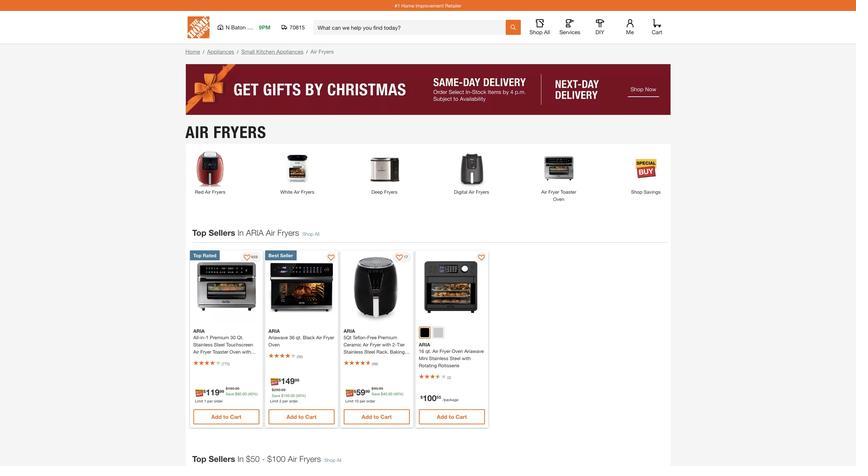 Task type: vqa. For each thing, say whether or not it's contained in the screenshot.
( in the $ 199 . 99 Save $ 80 . 00 ( 40 %) Limit 1 per order
yes



Task type: locate. For each thing, give the bounding box(es) containing it.
1 horizontal spatial limit
[[270, 399, 278, 403]]

3 add to cart from the left
[[362, 414, 392, 420]]

0 horizontal spatial appliances
[[207, 48, 234, 55]]

1 inside $ 199 . 99 save $ 80 . 00 ( 40 %) limit 1 per order
[[204, 399, 206, 403]]

add to cart for 149
[[287, 414, 317, 420]]

aria inside aria all-in-1 premium 30 qt. stainless steel touchscreen air fryer toaster oven with recipe book
[[193, 328, 205, 334]]

3 40 from the left
[[395, 392, 399, 396]]

premium
[[210, 335, 229, 340], [378, 335, 397, 340]]

sellers up rated
[[209, 228, 235, 237]]

%) inside the $ 99 . 99 save $ 40 . 00 ( 40 %) limit 10 per order
[[399, 392, 404, 396]]

with inside aria 5qt teflon-free premium ceramic air fryer with 2-tier stainless steel rack, baking pan, skewers and extended recipe book
[[382, 342, 391, 348]]

add to cart down the $ 99 . 99 save $ 40 . 00 ( 40 %) limit 10 per order at the bottom left of page
[[362, 414, 392, 420]]

2 down 299
[[279, 399, 282, 403]]

3 limit from the left
[[345, 399, 354, 403]]

2 vertical spatial all
[[337, 457, 342, 463]]

order inside $ 299 . 99 save $ 150 . 00 ( 50 %) limit 2 per order
[[289, 399, 298, 403]]

1 to from the left
[[223, 414, 229, 420]]

aria inside aria 16 qt. air fryer oven ariawave mini stainless steel with rotating rotisserie
[[419, 342, 430, 348]]

) down "touchscreen"
[[229, 362, 230, 366]]

add to cart button down the $ 99 . 99 save $ 40 . 00 ( 40 %) limit 10 per order at the bottom left of page
[[344, 409, 410, 424]]

oven
[[553, 196, 565, 202], [269, 342, 280, 348], [452, 348, 463, 354], [230, 349, 241, 355]]

2 horizontal spatial order
[[366, 399, 375, 403]]

2 add to cart button from the left
[[269, 409, 335, 424]]

stainless up 'rotisserie'
[[429, 355, 449, 361]]

qt. right 36
[[296, 335, 302, 340]]

2 horizontal spatial all
[[544, 29, 550, 35]]

appliances down n
[[207, 48, 234, 55]]

3 add to cart button from the left
[[344, 409, 410, 424]]

3 / from the left
[[306, 49, 308, 55]]

order down $ 59 99
[[366, 399, 375, 403]]

1 horizontal spatial with
[[382, 342, 391, 348]]

0 horizontal spatial /
[[203, 49, 205, 55]]

cart down 80
[[230, 414, 241, 420]]

0 horizontal spatial qt.
[[296, 335, 302, 340]]

0 horizontal spatial limit
[[195, 399, 203, 403]]

1
[[206, 335, 209, 340], [204, 399, 206, 403]]

toaster down air fryer toaster oven image
[[561, 189, 576, 195]]

aria 5qt teflon-free premium ceramic air fryer with 2-tier stainless steel rack, baking pan, skewers and extended recipe book
[[344, 328, 405, 369]]

home down the home depot logo
[[185, 48, 200, 55]]

fryers inside "link"
[[384, 189, 398, 195]]

save down 199
[[226, 392, 234, 396]]

0 vertical spatial recipe
[[193, 356, 208, 362]]

book left 775
[[210, 356, 221, 362]]

99 inside $ 119 99
[[220, 389, 224, 394]]

0 vertical spatial toaster
[[561, 189, 576, 195]]

1 horizontal spatial shop all link
[[324, 457, 342, 463]]

air inside aria 16 qt. air fryer oven ariawave mini stainless steel with rotating rotisserie
[[433, 348, 438, 354]]

99
[[295, 378, 299, 383], [235, 386, 239, 391], [374, 386, 378, 391], [379, 386, 383, 391], [281, 388, 286, 392], [220, 389, 224, 394], [365, 389, 370, 394]]

2 vertical spatial with
[[462, 355, 471, 361]]

3 per from the left
[[360, 399, 365, 403]]

0 horizontal spatial toaster
[[213, 349, 228, 355]]

3 to from the left
[[374, 414, 379, 420]]

fryer
[[549, 189, 560, 195], [323, 335, 334, 340], [370, 342, 381, 348], [440, 348, 451, 354], [200, 349, 211, 355]]

rack,
[[377, 349, 389, 355]]

2 horizontal spatial with
[[462, 355, 471, 361]]

matte black / stainless image
[[420, 328, 429, 337]]

fryer down free
[[370, 342, 381, 348]]

per for 59
[[360, 399, 365, 403]]

0 horizontal spatial save
[[226, 392, 234, 396]]

2 limit from the left
[[270, 399, 278, 403]]

air fryer toaster oven
[[542, 189, 576, 202]]

all
[[544, 29, 550, 35], [315, 231, 320, 237], [337, 457, 342, 463]]

premium inside aria all-in-1 premium 30 qt. stainless steel touchscreen air fryer toaster oven with recipe book
[[210, 335, 229, 340]]

in
[[238, 228, 244, 237], [238, 454, 244, 464]]

digital
[[454, 189, 468, 195]]

to for 149
[[299, 414, 304, 420]]

recipe
[[193, 356, 208, 362], [344, 363, 359, 369]]

1 vertical spatial with
[[242, 349, 251, 355]]

white air fryers image
[[279, 151, 315, 187]]

to down 50
[[299, 414, 304, 420]]

per right 10
[[360, 399, 365, 403]]

steel up the ( 775 )
[[214, 342, 225, 348]]

per down 119
[[207, 399, 213, 403]]

shop inside top sellers in $50 - $100 air fryers shop all
[[324, 457, 335, 463]]

150
[[283, 393, 290, 398]]

1 vertical spatial all
[[315, 231, 320, 237]]

99 inside $ 59 99
[[365, 389, 370, 394]]

0 horizontal spatial 00
[[243, 392, 247, 396]]

1 horizontal spatial save
[[272, 393, 280, 398]]

sellers left $50 in the bottom of the page
[[209, 454, 235, 464]]

2 display image from the left
[[396, 255, 403, 261]]

1 horizontal spatial order
[[289, 399, 298, 403]]

add to cart button down /package
[[419, 409, 485, 424]]

0 vertical spatial sellers
[[209, 228, 235, 237]]

( inside the $ 99 . 99 save $ 40 . 00 ( 40 %) limit 10 per order
[[394, 392, 395, 396]]

book inside aria 5qt teflon-free premium ceramic air fryer with 2-tier stainless steel rack, baking pan, skewers and extended recipe book
[[360, 363, 371, 369]]

149
[[281, 376, 295, 386]]

per inside $ 299 . 99 save $ 150 . 00 ( 50 %) limit 2 per order
[[283, 399, 288, 403]]

add to cart down /package
[[437, 414, 467, 420]]

2 vertical spatial top
[[192, 454, 206, 464]]

aria all-in-1 premium 30 qt. stainless steel touchscreen air fryer toaster oven with recipe book
[[193, 328, 253, 362]]

ariawave
[[269, 335, 288, 340], [465, 348, 484, 354]]

2 vertical spatial stainless
[[429, 355, 449, 361]]

1 vertical spatial 2
[[279, 399, 282, 403]]

2 horizontal spatial 40
[[395, 392, 399, 396]]

1 limit from the left
[[195, 399, 203, 403]]

1 add from the left
[[211, 414, 222, 420]]

fryer down in-
[[200, 349, 211, 355]]

steel up 'rotisserie'
[[450, 355, 461, 361]]

4 add to cart from the left
[[437, 414, 467, 420]]

0 horizontal spatial steel
[[214, 342, 225, 348]]

40 right $ 59 99
[[383, 392, 387, 396]]

in up 659 dropdown button
[[238, 228, 244, 237]]

) down rack,
[[377, 362, 378, 366]]

per down "150"
[[283, 399, 288, 403]]

steel up skewers at the bottom left
[[364, 349, 375, 355]]

3 display image from the left
[[478, 255, 485, 261]]

( inside $ 199 . 99 save $ 80 . 00 ( 40 %) limit 1 per order
[[248, 392, 249, 396]]

1 display image from the left
[[244, 255, 250, 261]]

%) right "150"
[[301, 393, 306, 398]]

0 vertical spatial top
[[192, 228, 206, 237]]

limit inside $ 199 . 99 save $ 80 . 00 ( 40 %) limit 1 per order
[[195, 399, 203, 403]]

to down /package
[[449, 414, 454, 420]]

fryers
[[319, 48, 334, 55], [214, 122, 266, 142], [212, 189, 225, 195], [301, 189, 314, 195], [384, 189, 398, 195], [476, 189, 489, 195], [278, 228, 299, 237], [299, 454, 321, 464]]

display image inside 659 dropdown button
[[244, 255, 250, 261]]

1 appliances from the left
[[207, 48, 234, 55]]

1 horizontal spatial recipe
[[344, 363, 359, 369]]

skewers
[[355, 356, 373, 362]]

00 for 119
[[243, 392, 247, 396]]

limit for 59
[[345, 399, 354, 403]]

1 vertical spatial steel
[[364, 349, 375, 355]]

%) inside $ 299 . 99 save $ 150 . 00 ( 50 %) limit 2 per order
[[301, 393, 306, 398]]

0 horizontal spatial premium
[[210, 335, 229, 340]]

2 sellers from the top
[[209, 454, 235, 464]]

cart for 59
[[381, 414, 392, 420]]

2 per from the left
[[283, 399, 288, 403]]

add down the $ 99 . 99 save $ 40 . 00 ( 40 %) limit 10 per order at the bottom left of page
[[362, 414, 372, 420]]

shop savings link
[[628, 151, 664, 195]]

1 vertical spatial 1
[[204, 399, 206, 403]]

00 right 80
[[243, 392, 247, 396]]

air
[[311, 48, 317, 55], [185, 122, 209, 142], [205, 189, 211, 195], [294, 189, 300, 195], [469, 189, 475, 195], [542, 189, 547, 195], [266, 228, 275, 237], [316, 335, 322, 340], [363, 342, 369, 348], [433, 348, 438, 354], [193, 349, 199, 355], [288, 454, 297, 464]]

book down skewers at the bottom left
[[360, 363, 371, 369]]

$ 299 . 99 save $ 150 . 00 ( 50 %) limit 2 per order
[[270, 388, 306, 403]]

book
[[210, 356, 221, 362], [360, 363, 371, 369]]

premium up 2-
[[378, 335, 397, 340]]

1 vertical spatial stainless
[[344, 349, 363, 355]]

99 inside $ 149 99
[[295, 378, 299, 383]]

2 vertical spatial steel
[[450, 355, 461, 361]]

save right $ 59 99
[[372, 392, 380, 396]]

0 vertical spatial stainless
[[193, 342, 213, 348]]

2 horizontal spatial stainless
[[429, 355, 449, 361]]

1 horizontal spatial all
[[337, 457, 342, 463]]

2 horizontal spatial limit
[[345, 399, 354, 403]]

save
[[226, 392, 234, 396], [372, 392, 380, 396], [272, 393, 280, 398]]

in for $50
[[238, 454, 244, 464]]

add to cart button for 119
[[193, 409, 259, 424]]

00 inside the $ 99 . 99 save $ 40 . 00 ( 40 %) limit 10 per order
[[388, 392, 393, 396]]

home link
[[185, 48, 200, 55]]

0 horizontal spatial display image
[[244, 255, 250, 261]]

0 vertical spatial book
[[210, 356, 221, 362]]

display image
[[244, 255, 250, 261], [396, 255, 403, 261], [478, 255, 485, 261]]

0 vertical spatial 1
[[206, 335, 209, 340]]

0 horizontal spatial with
[[242, 349, 251, 355]]

3 order from the left
[[366, 399, 375, 403]]

1 down 119
[[204, 399, 206, 403]]

16
[[419, 348, 424, 354]]

add to cart
[[211, 414, 241, 420], [287, 414, 317, 420], [362, 414, 392, 420], [437, 414, 467, 420]]

per inside $ 199 . 99 save $ 80 . 00 ( 40 %) limit 1 per order
[[207, 399, 213, 403]]

0 vertical spatial home
[[402, 3, 414, 8]]

toaster inside aria all-in-1 premium 30 qt. stainless steel touchscreen air fryer toaster oven with recipe book
[[213, 349, 228, 355]]

to down $ 199 . 99 save $ 80 . 00 ( 40 %) limit 1 per order
[[223, 414, 229, 420]]

%) inside $ 199 . 99 save $ 80 . 00 ( 40 %) limit 1 per order
[[253, 392, 258, 396]]

add down $ 199 . 99 save $ 80 . 00 ( 40 %) limit 1 per order
[[211, 414, 222, 420]]

1 horizontal spatial appliances
[[277, 48, 304, 55]]

save inside $ 299 . 99 save $ 150 . 00 ( 50 %) limit 2 per order
[[272, 393, 280, 398]]

1 in from the top
[[238, 228, 244, 237]]

1 horizontal spatial home
[[402, 3, 414, 8]]

1 horizontal spatial stainless
[[344, 349, 363, 355]]

white
[[280, 189, 293, 195]]

to for 59
[[374, 414, 379, 420]]

1 horizontal spatial premium
[[378, 335, 397, 340]]

1 horizontal spatial %)
[[301, 393, 306, 398]]

$ inside $ 100 55 /package
[[421, 395, 423, 400]]

all inside button
[[544, 29, 550, 35]]

40 for 59
[[395, 392, 399, 396]]

40 left 100
[[395, 392, 399, 396]]

2 horizontal spatial save
[[372, 392, 380, 396]]

1 vertical spatial toaster
[[213, 349, 228, 355]]

qt. inside aria ariawave 36 qt. black air fryer oven
[[296, 335, 302, 340]]

save down 299
[[272, 393, 280, 398]]

)
[[302, 355, 303, 359], [229, 362, 230, 366], [377, 362, 378, 366], [450, 375, 451, 380]]

shop inside shop all button
[[530, 29, 543, 35]]

%) right 80
[[253, 392, 258, 396]]

fryer down air fryer toaster oven image
[[549, 189, 560, 195]]

2 horizontal spatial %)
[[399, 392, 404, 396]]

ariawave inside aria 16 qt. air fryer oven ariawave mini stainless steel with rotating rotisserie
[[465, 348, 484, 354]]

top sellers in aria air fryers shop all
[[192, 228, 320, 237]]

1 horizontal spatial book
[[360, 363, 371, 369]]

$ inside $ 149 99
[[279, 378, 281, 383]]

00 inside $ 299 . 99 save $ 150 . 00 ( 50 %) limit 2 per order
[[291, 393, 295, 398]]

2 horizontal spatial /
[[306, 49, 308, 55]]

00
[[243, 392, 247, 396], [388, 392, 393, 396], [291, 393, 295, 398]]

0 horizontal spatial shop all link
[[303, 231, 320, 237]]

ariawave inside aria ariawave 36 qt. black air fryer oven
[[269, 335, 288, 340]]

add to cart button down 50
[[269, 409, 335, 424]]

fryer inside aria all-in-1 premium 30 qt. stainless steel touchscreen air fryer toaster oven with recipe book
[[200, 349, 211, 355]]

limit for 119
[[195, 399, 203, 403]]

2 / from the left
[[237, 49, 239, 55]]

steel inside aria all-in-1 premium 30 qt. stainless steel touchscreen air fryer toaster oven with recipe book
[[214, 342, 225, 348]]

appliances
[[207, 48, 234, 55], [277, 48, 304, 55]]

2 add from the left
[[287, 414, 297, 420]]

1 horizontal spatial /
[[237, 49, 239, 55]]

30
[[230, 335, 236, 340]]

extended
[[384, 356, 404, 362]]

order
[[214, 399, 223, 403], [289, 399, 298, 403], [366, 399, 375, 403]]

home right "#1"
[[402, 3, 414, 8]]

1 vertical spatial sellers
[[209, 454, 235, 464]]

2 horizontal spatial display image
[[478, 255, 485, 261]]

red air fryers image
[[192, 151, 228, 187]]

limit inside $ 299 . 99 save $ 150 . 00 ( 50 %) limit 2 per order
[[270, 399, 278, 403]]

save inside $ 199 . 99 save $ 80 . 00 ( 40 %) limit 1 per order
[[226, 392, 234, 396]]

per inside the $ 99 . 99 save $ 40 . 00 ( 40 %) limit 10 per order
[[360, 399, 365, 403]]

1 horizontal spatial toaster
[[561, 189, 576, 195]]

add down $ 100 55 /package
[[437, 414, 447, 420]]

$ inside $ 59 99
[[354, 389, 356, 394]]

00 inside $ 199 . 99 save $ 80 . 00 ( 40 %) limit 1 per order
[[243, 392, 247, 396]]

stainless down ceramic
[[344, 349, 363, 355]]

2 in from the top
[[238, 454, 244, 464]]

0 horizontal spatial 2
[[279, 399, 282, 403]]

$ for 199
[[226, 386, 228, 391]]

stainless inside aria 5qt teflon-free premium ceramic air fryer with 2-tier stainless steel rack, baking pan, skewers and extended recipe book
[[344, 349, 363, 355]]

0 horizontal spatial 40
[[249, 392, 253, 396]]

order for 59
[[366, 399, 375, 403]]

%) left 100
[[399, 392, 404, 396]]

1 right all-
[[206, 335, 209, 340]]

1 vertical spatial book
[[360, 363, 371, 369]]

air inside aria ariawave 36 qt. black air fryer oven
[[316, 335, 322, 340]]

order down 50
[[289, 399, 298, 403]]

0 vertical spatial all
[[544, 29, 550, 35]]

aria
[[246, 228, 264, 237], [193, 328, 205, 334], [269, 328, 280, 334], [344, 328, 355, 334], [419, 342, 430, 348]]

99 inside $ 299 . 99 save $ 150 . 00 ( 50 %) limit 2 per order
[[281, 388, 286, 392]]

stainless down in-
[[193, 342, 213, 348]]

1 horizontal spatial 00
[[291, 393, 295, 398]]

qt.
[[296, 335, 302, 340], [426, 348, 431, 354]]

00 for 59
[[388, 392, 393, 396]]

2 horizontal spatial steel
[[450, 355, 461, 361]]

0 horizontal spatial all
[[315, 231, 320, 237]]

n
[[226, 24, 230, 30]]

to down the $ 99 . 99 save $ 40 . 00 ( 40 %) limit 10 per order at the bottom left of page
[[374, 414, 379, 420]]

shop all button
[[529, 19, 551, 36]]

1 horizontal spatial 40
[[383, 392, 387, 396]]

1 vertical spatial qt.
[[426, 348, 431, 354]]

(
[[297, 355, 298, 359], [222, 362, 223, 366], [372, 362, 373, 366], [447, 375, 448, 380], [248, 392, 249, 396], [394, 392, 395, 396], [296, 393, 297, 398]]

to
[[223, 414, 229, 420], [299, 414, 304, 420], [374, 414, 379, 420], [449, 414, 454, 420]]

) down aria ariawave 36 qt. black air fryer oven
[[302, 355, 303, 359]]

) for stainless
[[229, 362, 230, 366]]

top for aria
[[192, 228, 206, 237]]

0 horizontal spatial order
[[214, 399, 223, 403]]

limit
[[195, 399, 203, 403], [270, 399, 278, 403], [345, 399, 354, 403]]

aria for aria 16 qt. air fryer oven ariawave mini stainless steel with rotating rotisserie
[[419, 342, 430, 348]]

add to cart down 50
[[287, 414, 317, 420]]

0 horizontal spatial stainless
[[193, 342, 213, 348]]

0 vertical spatial qt.
[[296, 335, 302, 340]]

aria inside aria ariawave 36 qt. black air fryer oven
[[269, 328, 280, 334]]

cart down $ 299 . 99 save $ 150 . 00 ( 50 %) limit 2 per order
[[305, 414, 317, 420]]

in left $50 in the bottom of the page
[[238, 454, 244, 464]]

shop
[[530, 29, 543, 35], [631, 189, 643, 195], [303, 231, 314, 237], [324, 457, 335, 463]]

1 add to cart button from the left
[[193, 409, 259, 424]]

1 40 from the left
[[249, 392, 253, 396]]

40 right 80
[[249, 392, 253, 396]]

fryer left 5qt
[[323, 335, 334, 340]]

0 vertical spatial in
[[238, 228, 244, 237]]

0 horizontal spatial home
[[185, 48, 200, 55]]

small kitchen appliances link
[[241, 48, 304, 55]]

0 vertical spatial shop all link
[[303, 231, 320, 237]]

1 vertical spatial ariawave
[[465, 348, 484, 354]]

retailer
[[445, 3, 462, 8]]

0 vertical spatial ariawave
[[269, 335, 288, 340]]

4 add from the left
[[437, 414, 447, 420]]

save inside the $ 99 . 99 save $ 40 . 00 ( 40 %) limit 10 per order
[[372, 392, 380, 396]]

/
[[203, 49, 205, 55], [237, 49, 239, 55], [306, 49, 308, 55]]

white air fryers link
[[279, 151, 315, 195]]

toaster up 775
[[213, 349, 228, 355]]

2 add to cart from the left
[[287, 414, 317, 420]]

with inside aria all-in-1 premium 30 qt. stainless steel touchscreen air fryer toaster oven with recipe book
[[242, 349, 251, 355]]

air fryer toaster oven image
[[541, 151, 577, 187]]

recipe down pan,
[[344, 363, 359, 369]]

to for 119
[[223, 414, 229, 420]]

seller
[[280, 252, 293, 258]]

2
[[448, 375, 450, 380], [279, 399, 282, 403]]

shop inside shop savings link
[[631, 189, 643, 195]]

deep fryers image
[[367, 151, 403, 187]]

oven inside air fryer toaster oven
[[553, 196, 565, 202]]

order down $ 119 99 at the bottom
[[214, 399, 223, 403]]

1 horizontal spatial per
[[283, 399, 288, 403]]

) down 'rotisserie'
[[450, 375, 451, 380]]

1 add to cart from the left
[[211, 414, 241, 420]]

order for 149
[[289, 399, 298, 403]]

2 horizontal spatial 00
[[388, 392, 393, 396]]

0 vertical spatial with
[[382, 342, 391, 348]]

display image inside 17 dropdown button
[[396, 255, 403, 261]]

appliances right kitchen
[[277, 48, 304, 55]]

1 horizontal spatial 2
[[448, 375, 450, 380]]

2 appliances from the left
[[277, 48, 304, 55]]

add down $ 299 . 99 save $ 150 . 00 ( 50 %) limit 2 per order
[[287, 414, 297, 420]]

recipe down in-
[[193, 356, 208, 362]]

0 horizontal spatial %)
[[253, 392, 258, 396]]

88
[[373, 362, 377, 366]]

55
[[437, 395, 441, 400]]

2 horizontal spatial per
[[360, 399, 365, 403]]

shop all link for fryers
[[324, 457, 342, 463]]

1 horizontal spatial display image
[[396, 255, 403, 261]]

premium inside aria 5qt teflon-free premium ceramic air fryer with 2-tier stainless steel rack, baking pan, skewers and extended recipe book
[[378, 335, 397, 340]]

1 order from the left
[[214, 399, 223, 403]]

0 horizontal spatial book
[[210, 356, 221, 362]]

1 vertical spatial top
[[193, 252, 202, 258]]

1 horizontal spatial ariawave
[[465, 348, 484, 354]]

2 down 'rotisserie'
[[448, 375, 450, 380]]

1 vertical spatial in
[[238, 454, 244, 464]]

2 premium from the left
[[378, 335, 397, 340]]

limit inside the $ 99 . 99 save $ 40 . 00 ( 40 %) limit 10 per order
[[345, 399, 354, 403]]

1 vertical spatial recipe
[[344, 363, 359, 369]]

cart down the $ 99 . 99 save $ 40 . 00 ( 40 %) limit 10 per order at the bottom left of page
[[381, 414, 392, 420]]

fryer inside aria 16 qt. air fryer oven ariawave mini stainless steel with rotating rotisserie
[[440, 348, 451, 354]]

2 to from the left
[[299, 414, 304, 420]]

0 horizontal spatial ariawave
[[269, 335, 288, 340]]

00 right $ 59 99
[[388, 392, 393, 396]]

0 horizontal spatial per
[[207, 399, 213, 403]]

1 horizontal spatial steel
[[364, 349, 375, 355]]

order inside the $ 99 . 99 save $ 40 . 00 ( 40 %) limit 10 per order
[[366, 399, 375, 403]]

add for 149
[[287, 414, 297, 420]]

shop savings
[[631, 189, 661, 195]]

1 premium from the left
[[210, 335, 229, 340]]

shop all link
[[303, 231, 320, 237], [324, 457, 342, 463]]

steel inside aria 5qt teflon-free premium ceramic air fryer with 2-tier stainless steel rack, baking pan, skewers and extended recipe book
[[364, 349, 375, 355]]

order inside $ 199 . 99 save $ 80 . 00 ( 40 %) limit 1 per order
[[214, 399, 223, 403]]

$ inside $ 119 99
[[204, 389, 206, 394]]

add to cart down $ 199 . 99 save $ 80 . 00 ( 40 %) limit 1 per order
[[211, 414, 241, 420]]

rotating
[[419, 363, 437, 368]]

premium left 30
[[210, 335, 229, 340]]

add to cart button down $ 199 . 99 save $ 80 . 00 ( 40 %) limit 1 per order
[[193, 409, 259, 424]]

80
[[237, 392, 242, 396]]

baton
[[231, 24, 246, 30]]

00 left 50
[[291, 393, 295, 398]]

aria inside aria 5qt teflon-free premium ceramic air fryer with 2-tier stainless steel rack, baking pan, skewers and extended recipe book
[[344, 328, 355, 334]]

improvement
[[416, 3, 444, 8]]

all-in-1 premium 30 qt. stainless steel touchscreen air fryer toaster oven with recipe book image
[[190, 250, 263, 323]]

fryer up 'rotisserie'
[[440, 348, 451, 354]]

0 vertical spatial steel
[[214, 342, 225, 348]]

shop inside top sellers in aria air fryers shop all
[[303, 231, 314, 237]]

free
[[367, 335, 377, 340]]

00 for 149
[[291, 393, 295, 398]]

top sellers in $50 - $100 air fryers shop all
[[192, 454, 342, 464]]

4 add to cart button from the left
[[419, 409, 485, 424]]

2 order from the left
[[289, 399, 298, 403]]

add to cart button for 149
[[269, 409, 335, 424]]

40 inside $ 199 . 99 save $ 80 . 00 ( 40 %) limit 1 per order
[[249, 392, 253, 396]]

add for 59
[[362, 414, 372, 420]]

1 sellers from the top
[[209, 228, 235, 237]]

70815
[[290, 24, 305, 30]]

$50
[[246, 454, 260, 464]]

3 add from the left
[[362, 414, 372, 420]]

1 vertical spatial shop all link
[[324, 457, 342, 463]]

1 horizontal spatial qt.
[[426, 348, 431, 354]]

0 horizontal spatial recipe
[[193, 356, 208, 362]]

%) for 119
[[253, 392, 258, 396]]

1 per from the left
[[207, 399, 213, 403]]

56
[[298, 355, 302, 359]]

qt. right 16
[[426, 348, 431, 354]]



Task type: describe. For each thing, give the bounding box(es) containing it.
oven inside aria ariawave 36 qt. black air fryer oven
[[269, 342, 280, 348]]

the home depot logo image
[[188, 16, 209, 38]]

top for $50
[[192, 454, 206, 464]]

order for 119
[[214, 399, 223, 403]]

aria for aria 5qt teflon-free premium ceramic air fryer with 2-tier stainless steel rack, baking pan, skewers and extended recipe book
[[344, 328, 355, 334]]

99 inside $ 199 . 99 save $ 80 . 00 ( 40 %) limit 1 per order
[[235, 386, 239, 391]]

deep fryers link
[[367, 151, 403, 195]]

add to cart for 119
[[211, 414, 241, 420]]

save for 119
[[226, 392, 234, 396]]

diy
[[596, 29, 605, 35]]

air inside aria all-in-1 premium 30 qt. stainless steel touchscreen air fryer toaster oven with recipe book
[[193, 349, 199, 355]]

%) for 59
[[399, 392, 404, 396]]

baking
[[390, 349, 405, 355]]

recipe inside aria 5qt teflon-free premium ceramic air fryer with 2-tier stainless steel rack, baking pan, skewers and extended recipe book
[[344, 363, 359, 369]]

add for 119
[[211, 414, 222, 420]]

fryer inside air fryer toaster oven
[[549, 189, 560, 195]]

17 button
[[393, 252, 412, 262]]

sponsored banner image
[[185, 64, 671, 115]]

appliances link
[[207, 48, 234, 55]]

add to cart for 59
[[362, 414, 392, 420]]

2 40 from the left
[[383, 392, 387, 396]]

$ for 119
[[204, 389, 206, 394]]

and
[[374, 356, 383, 362]]

per for 119
[[207, 399, 213, 403]]

shop all link for all
[[303, 231, 320, 237]]

40 for 119
[[249, 392, 253, 396]]

services button
[[559, 19, 581, 36]]

stainless inside aria 16 qt. air fryer oven ariawave mini stainless steel with rotating rotisserie
[[429, 355, 449, 361]]

$ for 100
[[421, 395, 423, 400]]

toaster inside air fryer toaster oven
[[561, 189, 576, 195]]

$ for 59
[[354, 389, 356, 394]]

( inside $ 299 . 99 save $ 150 . 00 ( 50 %) limit 2 per order
[[296, 393, 297, 398]]

premium for steel
[[210, 335, 229, 340]]

all inside top sellers in aria air fryers shop all
[[315, 231, 320, 237]]

) for fryer
[[377, 362, 378, 366]]

recipe inside aria all-in-1 premium 30 qt. stainless steel touchscreen air fryer toaster oven with recipe book
[[193, 356, 208, 362]]

70815 button
[[282, 24, 305, 31]]

add to cart button for 59
[[344, 409, 410, 424]]

$ 99 . 99 save $ 40 . 00 ( 40 %) limit 10 per order
[[345, 386, 404, 403]]

775
[[223, 362, 229, 366]]

best
[[269, 252, 279, 258]]

with inside aria 16 qt. air fryer oven ariawave mini stainless steel with rotating rotisserie
[[462, 355, 471, 361]]

stainless inside aria all-in-1 premium 30 qt. stainless steel touchscreen air fryer toaster oven with recipe book
[[193, 342, 213, 348]]

$ for 149
[[279, 378, 281, 383]]

fryer inside aria 5qt teflon-free premium ceramic air fryer with 2-tier stainless steel rack, baking pan, skewers and extended recipe book
[[370, 342, 381, 348]]

cart for 149
[[305, 414, 317, 420]]

1 / from the left
[[203, 49, 205, 55]]

stainless steel image
[[434, 328, 443, 338]]

4 to from the left
[[449, 414, 454, 420]]

savings
[[644, 189, 661, 195]]

36
[[289, 335, 295, 340]]

) for oven
[[302, 355, 303, 359]]

oven inside aria 16 qt. air fryer oven ariawave mini stainless steel with rotating rotisserie
[[452, 348, 463, 354]]

( 56 )
[[297, 355, 303, 359]]

air inside aria 5qt teflon-free premium ceramic air fryer with 2-tier stainless steel rack, baking pan, skewers and extended recipe book
[[363, 342, 369, 348]]

5qt
[[344, 335, 352, 340]]

$100
[[267, 454, 286, 464]]

$ 149 99
[[279, 376, 299, 386]]

rouge
[[247, 24, 263, 30]]

display image for 17
[[396, 255, 403, 261]]

shop all
[[530, 29, 550, 35]]

small
[[241, 48, 255, 55]]

me
[[626, 29, 634, 35]]

premium for with
[[378, 335, 397, 340]]

oven inside aria all-in-1 premium 30 qt. stainless steel touchscreen air fryer toaster oven with recipe book
[[230, 349, 241, 355]]

2 inside $ 299 . 99 save $ 150 . 00 ( 50 %) limit 2 per order
[[279, 399, 282, 403]]

air fryers
[[185, 122, 266, 142]]

aria for aria ariawave 36 qt. black air fryer oven
[[269, 328, 280, 334]]

tier
[[397, 342, 405, 348]]

limit for 149
[[270, 399, 278, 403]]

17
[[404, 255, 408, 259]]

black
[[303, 335, 315, 340]]

ariawave 36 qt. black air fryer oven image
[[265, 250, 338, 323]]

display image for 659
[[244, 255, 250, 261]]

per for 149
[[283, 399, 288, 403]]

kitchen
[[256, 48, 275, 55]]

all inside top sellers in $50 - $100 air fryers shop all
[[337, 457, 342, 463]]

$ for 299
[[272, 388, 274, 392]]

shop savings image
[[628, 151, 664, 187]]

10
[[355, 399, 359, 403]]

all-
[[193, 335, 200, 340]]

$ 59 99
[[354, 388, 370, 397]]

What can we help you find today? search field
[[318, 20, 505, 35]]

red air fryers link
[[192, 151, 228, 195]]

best seller
[[269, 252, 293, 258]]

659
[[251, 255, 258, 259]]

299
[[274, 388, 280, 392]]

top rated
[[193, 252, 216, 258]]

1 inside aria all-in-1 premium 30 qt. stainless steel touchscreen air fryer toaster oven with recipe book
[[206, 335, 209, 340]]

mini
[[419, 355, 428, 361]]

display image
[[328, 255, 335, 261]]

save for 59
[[372, 392, 380, 396]]

$ 100 55 /package
[[421, 393, 459, 403]]

steel inside aria 16 qt. air fryer oven ariawave mini stainless steel with rotating rotisserie
[[450, 355, 461, 361]]

2-
[[393, 342, 397, 348]]

cart down /package
[[456, 414, 467, 420]]

-
[[262, 454, 265, 464]]

#1
[[395, 3, 400, 8]]

cart for 119
[[230, 414, 241, 420]]

cart right me
[[652, 29, 662, 35]]

fryer inside aria ariawave 36 qt. black air fryer oven
[[323, 335, 334, 340]]

rated
[[203, 252, 216, 258]]

/package
[[443, 397, 459, 402]]

digital air fryers image
[[454, 151, 490, 187]]

touchscreen
[[226, 342, 253, 348]]

$ 199 . 99 save $ 80 . 00 ( 40 %) limit 1 per order
[[195, 386, 258, 403]]

119
[[206, 388, 220, 397]]

save for 149
[[272, 393, 280, 398]]

teflon-
[[353, 335, 367, 340]]

n baton rouge
[[226, 24, 263, 30]]

aria 16 qt. air fryer oven ariawave mini stainless steel with rotating rotisserie
[[419, 342, 484, 368]]

sellers for aria
[[209, 228, 235, 237]]

home / appliances / small kitchen appliances / air fryers
[[185, 48, 334, 55]]

book inside aria all-in-1 premium 30 qt. stainless steel touchscreen air fryer toaster oven with recipe book
[[210, 356, 221, 362]]

100
[[423, 393, 437, 403]]

services
[[560, 29, 581, 35]]

aria ariawave 36 qt. black air fryer oven
[[269, 328, 334, 348]]

deep fryers
[[372, 189, 398, 195]]

( 2 )
[[447, 375, 451, 380]]

pan,
[[344, 356, 353, 362]]

digital air fryers
[[454, 189, 489, 195]]

air inside air fryer toaster oven
[[542, 189, 547, 195]]

qt.
[[237, 335, 244, 340]]

ceramic
[[344, 342, 362, 348]]

%) for 149
[[301, 393, 306, 398]]

red air fryers
[[195, 189, 225, 195]]

deep
[[372, 189, 383, 195]]

16 qt. air fryer oven ariawave mini stainless steel with rotating rotisserie image
[[416, 250, 489, 323]]

rotisserie
[[438, 363, 460, 368]]

digital air fryers link
[[454, 151, 490, 195]]

me button
[[619, 19, 641, 36]]

$ for 99
[[372, 386, 374, 391]]

air fryer toaster oven link
[[541, 151, 577, 203]]

cart link
[[650, 19, 665, 36]]

9pm
[[259, 24, 271, 30]]

659 button
[[240, 252, 261, 262]]

white air fryers
[[280, 189, 314, 195]]

5qt teflon-free premium ceramic air fryer with 2-tier stainless steel rack, baking pan, skewers and extended recipe book image
[[340, 250, 413, 323]]

aria for aria all-in-1 premium 30 qt. stainless steel touchscreen air fryer toaster oven with recipe book
[[193, 328, 205, 334]]

0 vertical spatial 2
[[448, 375, 450, 380]]

199
[[228, 386, 234, 391]]

in for aria
[[238, 228, 244, 237]]

59
[[356, 388, 365, 397]]

#1 home improvement retailer
[[395, 3, 462, 8]]

sellers for $50
[[209, 454, 235, 464]]

qt. inside aria 16 qt. air fryer oven ariawave mini stainless steel with rotating rotisserie
[[426, 348, 431, 354]]

$ 119 99
[[204, 388, 224, 397]]

red
[[195, 189, 204, 195]]

1 vertical spatial home
[[185, 48, 200, 55]]



